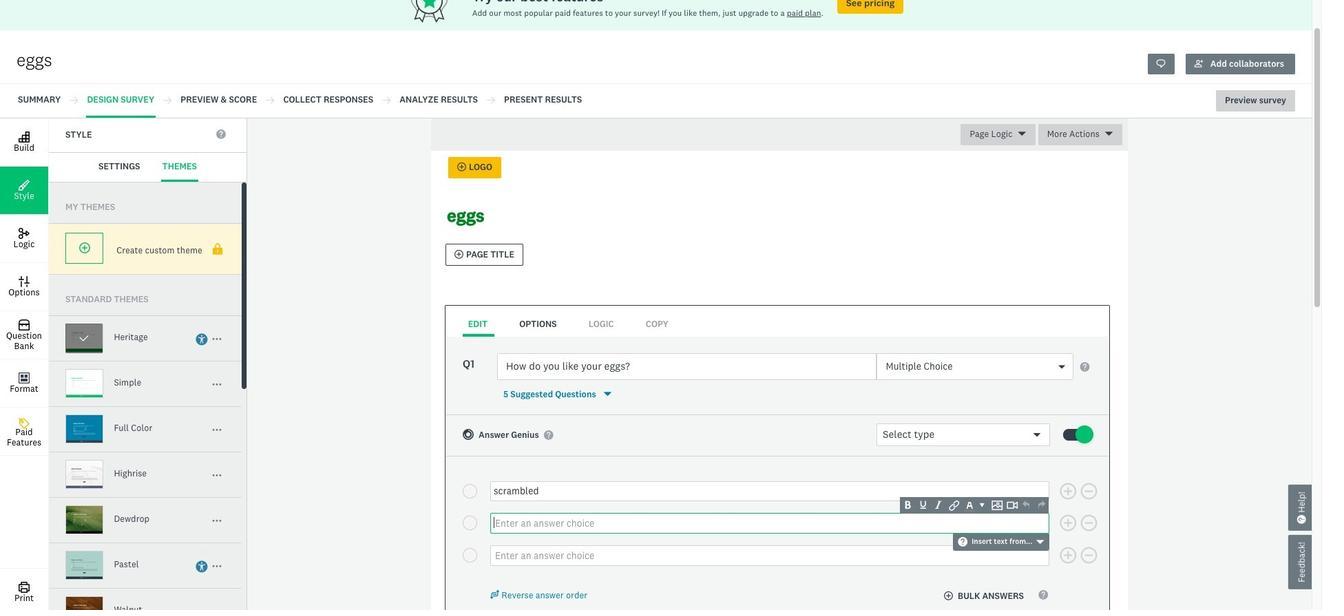 Task type: describe. For each thing, give the bounding box(es) containing it.
rewards image
[[408, 0, 472, 25]]



Task type: locate. For each thing, give the bounding box(es) containing it.
None radio
[[463, 484, 477, 498], [463, 516, 477, 531], [463, 548, 477, 563], [463, 484, 477, 498], [463, 516, 477, 531], [463, 548, 477, 563]]



Task type: vqa. For each thing, say whether or not it's contained in the screenshot.
rewards image
yes



